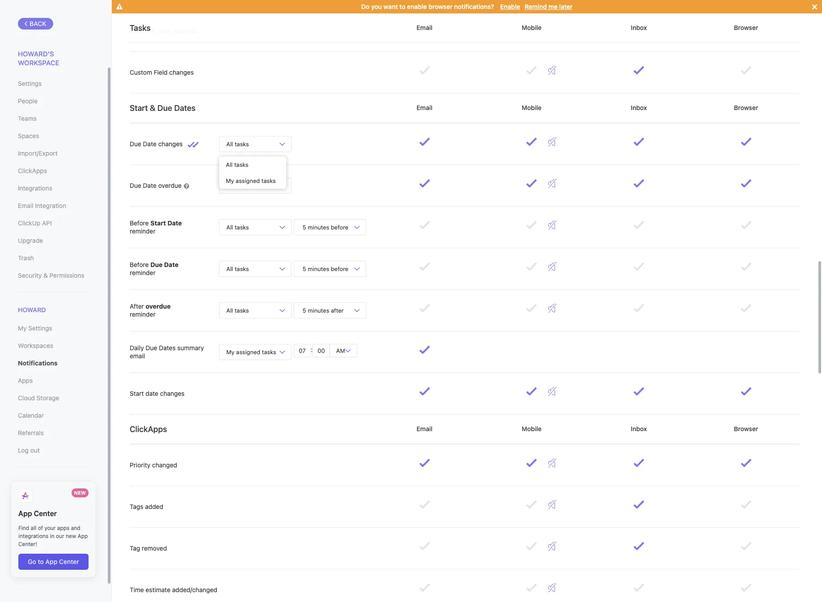 Task type: describe. For each thing, give the bounding box(es) containing it.
upgrade
[[18, 237, 43, 244]]

5 minutes before for start date
[[301, 224, 350, 231]]

people
[[18, 97, 38, 105]]

off image for tags added
[[549, 501, 557, 509]]

permissions
[[50, 272, 84, 279]]

you
[[371, 3, 382, 10]]

calendar link
[[18, 408, 89, 424]]

mobile for tasks
[[521, 24, 544, 31]]

0 vertical spatial assigned
[[236, 177, 260, 184]]

field
[[154, 68, 168, 76]]

teams link
[[18, 111, 89, 126]]

& for security
[[43, 272, 48, 279]]

due inside daily due dates summary email
[[146, 344, 157, 352]]

before for before due date reminder
[[130, 261, 149, 269]]

after
[[331, 307, 344, 314]]

& for start
[[150, 103, 156, 113]]

after
[[130, 303, 144, 310]]

cloud storage
[[18, 394, 59, 402]]

your
[[45, 525, 56, 532]]

log out
[[18, 447, 40, 454]]

browser
[[429, 3, 453, 10]]

checklist item resolved
[[130, 27, 197, 34]]

minutes for start date
[[308, 224, 330, 231]]

workspaces
[[18, 342, 53, 350]]

time
[[130, 586, 144, 594]]

trash
[[18, 254, 34, 262]]

changes for custom field changes
[[169, 68, 194, 76]]

0 vertical spatial my
[[226, 177, 234, 184]]

cloud
[[18, 394, 35, 402]]

mobile for clickapps
[[521, 425, 544, 433]]

checklist
[[130, 27, 157, 34]]

back
[[30, 20, 46, 27]]

0 vertical spatial dates
[[174, 103, 196, 113]]

center!
[[18, 541, 37, 548]]

api
[[42, 219, 52, 227]]

app center
[[18, 510, 57, 518]]

am
[[335, 347, 347, 354]]

integrations link
[[18, 181, 89, 196]]

3 off image from the top
[[549, 304, 557, 313]]

of
[[38, 525, 43, 532]]

after overdue reminder
[[130, 303, 171, 318]]

tags
[[130, 503, 143, 511]]

due date overdue
[[130, 182, 183, 189]]

mobile for start & due dates
[[521, 104, 544, 111]]

changed
[[152, 462, 177, 469]]

custom field changes
[[130, 68, 194, 76]]

date inside the "before start date reminder"
[[168, 219, 182, 227]]

added
[[145, 503, 163, 511]]

security
[[18, 272, 42, 279]]

tag
[[130, 545, 140, 552]]

people link
[[18, 94, 89, 109]]

time estimate added/changed
[[130, 586, 217, 594]]

priority
[[130, 462, 151, 469]]

all
[[31, 525, 36, 532]]

email for tasks
[[415, 24, 435, 31]]

do
[[362, 3, 370, 10]]

5 off image from the top
[[549, 387, 557, 396]]

overdue inside after overdue reminder
[[146, 303, 171, 310]]

browser for start & due dates
[[733, 104, 761, 111]]

spaces
[[18, 132, 39, 140]]

0 vertical spatial overdue
[[158, 182, 182, 189]]

settings link
[[18, 76, 89, 91]]

changes for start date changes
[[160, 390, 185, 397]]

6 off image from the top
[[549, 459, 557, 468]]

spaces link
[[18, 128, 89, 144]]

notifications
[[18, 360, 58, 367]]

go to app center button
[[18, 554, 89, 570]]

notifications?
[[455, 3, 495, 10]]

reminder for due date
[[130, 269, 156, 277]]

new
[[66, 533, 76, 540]]

me
[[549, 3, 558, 10]]

in
[[50, 533, 54, 540]]

reminder inside after overdue reminder
[[130, 311, 156, 318]]

clickup api
[[18, 219, 52, 227]]

3 off image from the top
[[549, 179, 557, 188]]

app inside button
[[45, 558, 57, 566]]

my settings link
[[18, 321, 89, 336]]

want
[[384, 3, 398, 10]]

storage
[[37, 394, 59, 402]]

howard's
[[18, 50, 54, 58]]

custom
[[130, 68, 152, 76]]

5 for start date
[[303, 224, 306, 231]]

before start date reminder
[[130, 219, 182, 235]]

2 off image from the top
[[549, 137, 557, 146]]

estimate
[[146, 586, 171, 594]]

trash link
[[18, 251, 89, 266]]

browser for clickapps
[[733, 425, 761, 433]]

due date changes
[[130, 140, 183, 148]]

clickup
[[18, 219, 40, 227]]

go to app center
[[28, 558, 79, 566]]

go
[[28, 558, 36, 566]]

security & permissions link
[[18, 268, 89, 283]]

workspace
[[18, 58, 59, 66]]

integration
[[35, 202, 66, 210]]

our
[[56, 533, 64, 540]]

5 minutes after
[[301, 307, 346, 314]]

email for start & due dates
[[415, 104, 435, 111]]

date up the "before start date reminder"
[[143, 182, 157, 189]]

app inside find all of your apps and integrations in our new app center!
[[78, 533, 88, 540]]

5 for due date
[[303, 265, 306, 272]]

reminder for start date
[[130, 227, 156, 235]]

5 minutes before for due date
[[301, 265, 350, 272]]



Task type: vqa. For each thing, say whether or not it's contained in the screenshot.
the middle 'Start'
yes



Task type: locate. For each thing, give the bounding box(es) containing it.
reminder inside the "before start date reminder"
[[130, 227, 156, 235]]

2 vertical spatial 5
[[303, 307, 306, 314]]

all
[[227, 140, 233, 148], [226, 161, 233, 168], [227, 182, 233, 189], [227, 224, 233, 231], [227, 265, 233, 272], [227, 307, 233, 314]]

0 vertical spatial start
[[130, 103, 148, 113]]

before due date reminder
[[130, 261, 179, 277]]

overdue down due date changes at left top
[[158, 182, 182, 189]]

1 5 from the top
[[303, 224, 306, 231]]

1 vertical spatial inbox
[[630, 104, 649, 111]]

0 vertical spatial mobile
[[521, 24, 544, 31]]

2 before from the top
[[130, 261, 149, 269]]

2 5 from the top
[[303, 265, 306, 272]]

teams
[[18, 115, 37, 122]]

3 inbox from the top
[[630, 425, 649, 433]]

new
[[74, 490, 86, 496]]

1 vertical spatial center
[[59, 558, 79, 566]]

1 off image from the top
[[549, 24, 557, 33]]

0 vertical spatial to
[[400, 3, 406, 10]]

do you want to enable browser notifications? enable remind me later
[[362, 3, 573, 10]]

2 browser from the top
[[733, 104, 761, 111]]

remind
[[525, 3, 547, 10]]

app right go
[[45, 558, 57, 566]]

security & permissions
[[18, 272, 84, 279]]

1 vertical spatial browser
[[733, 104, 761, 111]]

off image
[[549, 24, 557, 33], [549, 221, 557, 230], [549, 304, 557, 313], [549, 501, 557, 509], [549, 542, 557, 551]]

0 horizontal spatial &
[[43, 272, 48, 279]]

minutes for due date
[[308, 265, 330, 272]]

2 vertical spatial reminder
[[130, 311, 156, 318]]

clickapps down 'date'
[[130, 425, 167, 434]]

before for due date
[[331, 265, 349, 272]]

out
[[30, 447, 40, 454]]

before inside the "before start date reminder"
[[130, 219, 149, 227]]

all tasks
[[227, 140, 249, 148], [226, 161, 249, 168], [227, 182, 249, 189], [227, 224, 249, 231], [227, 265, 249, 272], [227, 307, 249, 314]]

1 vertical spatial before
[[331, 265, 349, 272]]

1 horizontal spatial center
[[59, 558, 79, 566]]

1 vertical spatial start
[[151, 219, 166, 227]]

summary
[[177, 344, 204, 352]]

minutes for overdue
[[308, 307, 330, 314]]

tasks
[[235, 140, 249, 148], [234, 161, 249, 168], [262, 177, 276, 184], [235, 182, 249, 189], [235, 224, 249, 231], [235, 265, 249, 272], [235, 307, 249, 314], [262, 349, 276, 356]]

0 vertical spatial inbox
[[630, 24, 649, 31]]

start for &
[[130, 103, 148, 113]]

import/export link
[[18, 146, 89, 161]]

0 vertical spatial my assigned tasks
[[226, 177, 276, 184]]

date
[[143, 140, 157, 148], [143, 182, 157, 189], [168, 219, 182, 227], [164, 261, 179, 269]]

1 vertical spatial to
[[38, 558, 44, 566]]

settings
[[18, 80, 42, 87], [28, 325, 52, 332]]

email inside email integration link
[[18, 202, 33, 210]]

to inside button
[[38, 558, 44, 566]]

clickapps up integrations at top
[[18, 167, 47, 175]]

center up your at the left bottom of page
[[34, 510, 57, 518]]

center inside button
[[59, 558, 79, 566]]

start date changes
[[130, 390, 185, 397]]

settings up 'people'
[[18, 80, 42, 87]]

email for clickapps
[[415, 425, 435, 433]]

2 5 minutes before from the top
[[301, 265, 350, 272]]

center down new
[[59, 558, 79, 566]]

1 vertical spatial clickapps
[[130, 425, 167, 434]]

2 vertical spatial my
[[227, 349, 235, 356]]

to
[[400, 3, 406, 10], [38, 558, 44, 566]]

2 minutes from the top
[[308, 265, 330, 272]]

0 vertical spatial browser
[[733, 24, 761, 31]]

1 vertical spatial mobile
[[521, 104, 544, 111]]

changes for due date changes
[[158, 140, 183, 148]]

to right want
[[400, 3, 406, 10]]

assigned
[[236, 177, 260, 184], [236, 349, 261, 356]]

2 reminder from the top
[[130, 269, 156, 277]]

2 vertical spatial browser
[[733, 425, 761, 433]]

before down due date overdue
[[130, 219, 149, 227]]

2 vertical spatial inbox
[[630, 425, 649, 433]]

before inside before due date reminder
[[130, 261, 149, 269]]

1 vertical spatial dates
[[159, 344, 176, 352]]

changes right field
[[169, 68, 194, 76]]

0 vertical spatial reminder
[[130, 227, 156, 235]]

back link
[[18, 18, 53, 30]]

mobile
[[521, 24, 544, 31], [521, 104, 544, 111], [521, 425, 544, 433]]

app down and
[[78, 533, 88, 540]]

2 vertical spatial minutes
[[308, 307, 330, 314]]

email integration
[[18, 202, 66, 210]]

1 horizontal spatial to
[[400, 3, 406, 10]]

reminder up before due date reminder on the top of page
[[130, 227, 156, 235]]

2 vertical spatial app
[[45, 558, 57, 566]]

start down due date overdue
[[151, 219, 166, 227]]

before down the "before start date reminder"
[[130, 261, 149, 269]]

0 vertical spatial center
[[34, 510, 57, 518]]

added/changed
[[172, 586, 217, 594]]

0 vertical spatial changes
[[169, 68, 194, 76]]

later
[[560, 3, 573, 10]]

& up due date changes at left top
[[150, 103, 156, 113]]

0 horizontal spatial center
[[34, 510, 57, 518]]

0 vertical spatial before
[[331, 224, 349, 231]]

log
[[18, 447, 29, 454]]

3 reminder from the top
[[130, 311, 156, 318]]

date down "start & due dates"
[[143, 140, 157, 148]]

before
[[130, 219, 149, 227], [130, 261, 149, 269]]

1 inbox from the top
[[630, 24, 649, 31]]

:
[[311, 346, 313, 354]]

2 vertical spatial changes
[[160, 390, 185, 397]]

and
[[71, 525, 80, 532]]

3 minutes from the top
[[308, 307, 330, 314]]

enable
[[407, 3, 427, 10]]

2 inbox from the top
[[630, 104, 649, 111]]

2 mobile from the top
[[521, 104, 544, 111]]

upgrade link
[[18, 233, 89, 248]]

reminder down after
[[130, 311, 156, 318]]

1 off image from the top
[[549, 66, 557, 75]]

0 vertical spatial 5
[[303, 224, 306, 231]]

tags added
[[130, 503, 163, 511]]

browser for tasks
[[733, 24, 761, 31]]

0 horizontal spatial to
[[38, 558, 44, 566]]

settings up the workspaces
[[28, 325, 52, 332]]

1 before from the top
[[130, 219, 149, 227]]

inbox for clickapps
[[630, 425, 649, 433]]

7 off image from the top
[[549, 584, 557, 593]]

workspaces link
[[18, 339, 89, 354]]

changes down "start & due dates"
[[158, 140, 183, 148]]

integrations
[[18, 533, 48, 540]]

1 before from the top
[[331, 224, 349, 231]]

date
[[146, 390, 158, 397]]

1 vertical spatial reminder
[[130, 269, 156, 277]]

email integration link
[[18, 198, 89, 214]]

changes right 'date'
[[160, 390, 185, 397]]

0 horizontal spatial clickapps
[[18, 167, 47, 175]]

1 vertical spatial overdue
[[146, 303, 171, 310]]

2 vertical spatial mobile
[[521, 425, 544, 433]]

dates down custom field changes
[[174, 103, 196, 113]]

0 vertical spatial settings
[[18, 80, 42, 87]]

resolved
[[172, 27, 197, 34]]

1 vertical spatial assigned
[[236, 349, 261, 356]]

start left 'date'
[[130, 390, 144, 397]]

inbox
[[630, 24, 649, 31], [630, 104, 649, 111], [630, 425, 649, 433]]

dates left summary
[[159, 344, 176, 352]]

0 vertical spatial minutes
[[308, 224, 330, 231]]

1 vertical spatial changes
[[158, 140, 183, 148]]

3 browser from the top
[[733, 425, 761, 433]]

enable
[[501, 3, 521, 10]]

apps
[[18, 377, 33, 385]]

daily due dates summary email
[[130, 344, 204, 360]]

1 browser from the top
[[733, 24, 761, 31]]

start & due dates
[[130, 103, 196, 113]]

0 vertical spatial 5 minutes before
[[301, 224, 350, 231]]

& right security
[[43, 272, 48, 279]]

import/export
[[18, 150, 58, 157]]

None text field
[[294, 344, 311, 358], [313, 344, 330, 358], [294, 344, 311, 358], [313, 344, 330, 358]]

referrals link
[[18, 426, 89, 441]]

1 mobile from the top
[[521, 24, 544, 31]]

1 vertical spatial before
[[130, 261, 149, 269]]

2 off image from the top
[[549, 221, 557, 230]]

my
[[226, 177, 234, 184], [18, 325, 27, 332], [227, 349, 235, 356]]

start down custom
[[130, 103, 148, 113]]

apps link
[[18, 373, 89, 389]]

log out link
[[18, 443, 89, 459]]

1 5 minutes before from the top
[[301, 224, 350, 231]]

4 off image from the top
[[549, 262, 557, 271]]

5 off image from the top
[[549, 542, 557, 551]]

1 horizontal spatial app
[[45, 558, 57, 566]]

before for before start date reminder
[[130, 219, 149, 227]]

dates inside daily due dates summary email
[[159, 344, 176, 352]]

to right go
[[38, 558, 44, 566]]

2 vertical spatial start
[[130, 390, 144, 397]]

my settings
[[18, 325, 52, 332]]

removed
[[142, 545, 167, 552]]

inbox for tasks
[[630, 24, 649, 31]]

1 vertical spatial 5
[[303, 265, 306, 272]]

reminder
[[130, 227, 156, 235], [130, 269, 156, 277], [130, 311, 156, 318]]

changes
[[169, 68, 194, 76], [158, 140, 183, 148], [160, 390, 185, 397]]

before for start date
[[331, 224, 349, 231]]

0 horizontal spatial app
[[18, 510, 32, 518]]

3 mobile from the top
[[521, 425, 544, 433]]

off image for tag removed
[[549, 542, 557, 551]]

email
[[415, 24, 435, 31], [415, 104, 435, 111], [18, 202, 33, 210], [415, 425, 435, 433]]

1 horizontal spatial &
[[150, 103, 156, 113]]

date down due date overdue
[[168, 219, 182, 227]]

inbox for start & due dates
[[630, 104, 649, 111]]

1 vertical spatial app
[[78, 533, 88, 540]]

1 vertical spatial settings
[[28, 325, 52, 332]]

clickapps
[[18, 167, 47, 175], [130, 425, 167, 434]]

5 for overdue
[[303, 307, 306, 314]]

date down the "before start date reminder"
[[164, 261, 179, 269]]

1 reminder from the top
[[130, 227, 156, 235]]

app up find
[[18, 510, 32, 518]]

0 vertical spatial app
[[18, 510, 32, 518]]

overdue
[[158, 182, 182, 189], [146, 303, 171, 310]]

priority changed
[[130, 462, 177, 469]]

1 vertical spatial minutes
[[308, 265, 330, 272]]

1 vertical spatial my assigned tasks
[[227, 349, 276, 356]]

start for date
[[130, 390, 144, 397]]

tag removed
[[130, 545, 167, 552]]

1 horizontal spatial clickapps
[[130, 425, 167, 434]]

howard
[[18, 306, 46, 314]]

4 off image from the top
[[549, 501, 557, 509]]

0 vertical spatial before
[[130, 219, 149, 227]]

date inside before due date reminder
[[164, 261, 179, 269]]

email
[[130, 352, 145, 360]]

1 vertical spatial &
[[43, 272, 48, 279]]

referrals
[[18, 429, 44, 437]]

off image
[[549, 66, 557, 75], [549, 137, 557, 146], [549, 179, 557, 188], [549, 262, 557, 271], [549, 387, 557, 396], [549, 459, 557, 468], [549, 584, 557, 593]]

clickapps link
[[18, 163, 89, 179]]

item
[[158, 27, 171, 34]]

reminder inside before due date reminder
[[130, 269, 156, 277]]

&
[[150, 103, 156, 113], [43, 272, 48, 279]]

1 minutes from the top
[[308, 224, 330, 231]]

1 vertical spatial 5 minutes before
[[301, 265, 350, 272]]

start inside the "before start date reminder"
[[151, 219, 166, 227]]

reminder up after
[[130, 269, 156, 277]]

2 horizontal spatial app
[[78, 533, 88, 540]]

start
[[130, 103, 148, 113], [151, 219, 166, 227], [130, 390, 144, 397]]

app
[[18, 510, 32, 518], [78, 533, 88, 540], [45, 558, 57, 566]]

daily
[[130, 344, 144, 352]]

off image for checklist item resolved
[[549, 24, 557, 33]]

clickup api link
[[18, 216, 89, 231]]

0 vertical spatial clickapps
[[18, 167, 47, 175]]

find all of your apps and integrations in our new app center!
[[18, 525, 88, 548]]

cloud storage link
[[18, 391, 89, 406]]

center
[[34, 510, 57, 518], [59, 558, 79, 566]]

3 5 from the top
[[303, 307, 306, 314]]

1 vertical spatial my
[[18, 325, 27, 332]]

2 before from the top
[[331, 265, 349, 272]]

notifications link
[[18, 356, 89, 371]]

due inside before due date reminder
[[151, 261, 163, 269]]

0 vertical spatial &
[[150, 103, 156, 113]]

overdue right after
[[146, 303, 171, 310]]

my assigned tasks
[[226, 177, 276, 184], [227, 349, 276, 356]]



